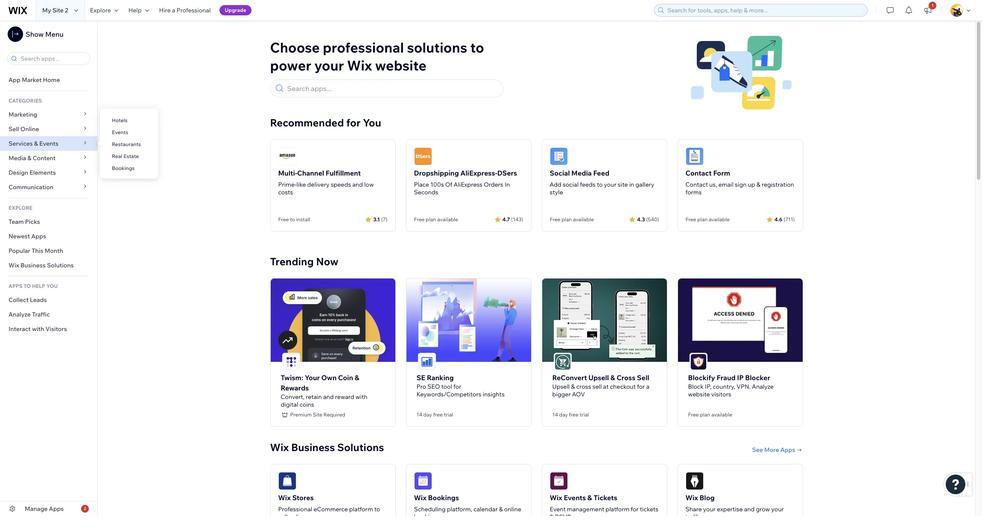 Task type: describe. For each thing, give the bounding box(es) containing it.
feeds
[[580, 181, 596, 188]]

this
[[32, 247, 43, 255]]

1 contact from the top
[[686, 169, 712, 177]]

for left you
[[347, 116, 361, 129]]

website inside choose professional solutions to power your wix website
[[375, 57, 427, 74]]

4.6
[[775, 216, 783, 222]]

contact form contact us, email sign up & registration forms
[[686, 169, 795, 196]]

manage
[[25, 505, 48, 513]]

plan for contact
[[698, 216, 708, 223]]

sell inside reconvert upsell & cross sell upsell & cross sell at checkout for a bigger aov
[[637, 373, 650, 382]]

home
[[43, 76, 60, 84]]

& inside "link"
[[34, 140, 38, 147]]

social media feed logo image
[[550, 147, 568, 165]]

social media feed add social feeds to your site in gallery style
[[550, 169, 655, 196]]

more
[[765, 446, 780, 454]]

bigger
[[553, 390, 571, 398]]

professional
[[323, 39, 404, 56]]

media & content link
[[0, 151, 97, 165]]

restaurants
[[112, 141, 141, 147]]

& left 'cross' at the bottom of page
[[611, 373, 616, 382]]

1 button
[[919, 0, 938, 21]]

online inside wix stores professional ecommerce platform to sell online
[[289, 513, 306, 516]]

team
[[9, 218, 24, 226]]

social
[[550, 169, 570, 177]]

platform,
[[447, 505, 472, 513]]

100s
[[431, 181, 444, 188]]

trending now
[[270, 255, 339, 268]]

events inside wix events & tickets event management platform for tickets & rsvps
[[564, 493, 586, 502]]

contact form logo image
[[686, 147, 704, 165]]

blockify fraud ip blocker icon image
[[691, 354, 707, 370]]

dropshipping aliexpress-dsers logo image
[[414, 147, 432, 165]]

market
[[22, 76, 42, 84]]

newest apps
[[9, 232, 46, 240]]

choose professional solutions to power your wix website
[[270, 39, 484, 74]]

upgrade button
[[220, 5, 251, 15]]

& left the content
[[27, 154, 31, 162]]

real estate link
[[100, 149, 158, 164]]

blog
[[700, 493, 715, 502]]

fraud
[[717, 373, 736, 382]]

search apps... field inside sidebar element
[[18, 53, 87, 65]]

free plan available for contact
[[686, 216, 730, 223]]

reconvert upsell & cross sell icon image
[[555, 354, 571, 370]]

popular this month
[[9, 247, 63, 255]]

own
[[322, 373, 337, 382]]

menu
[[45, 30, 64, 38]]

wix business solutions inside sidebar element
[[9, 261, 74, 269]]

for inside reconvert upsell & cross sell upsell & cross sell at checkout for a bigger aov
[[637, 383, 645, 390]]

social
[[563, 181, 579, 188]]

coin
[[338, 373, 353, 382]]

form
[[714, 169, 731, 177]]

install
[[296, 216, 310, 223]]

events link
[[100, 125, 158, 140]]

sell inside wix stores professional ecommerce platform to sell online
[[278, 513, 288, 516]]

upgrade
[[225, 7, 246, 13]]

solutions
[[407, 39, 468, 56]]

event
[[550, 505, 566, 513]]

real estate
[[112, 153, 139, 159]]

apps for newest apps
[[31, 232, 46, 240]]

site for premium
[[313, 411, 323, 418]]

Search for tools, apps, help & more... field
[[665, 4, 865, 16]]

bookings inside the wix bookings scheduling platform, calendar & online booking
[[428, 493, 459, 502]]

analyze traffic link
[[0, 307, 97, 322]]

of
[[445, 181, 453, 188]]

1 vertical spatial search apps... field
[[285, 80, 499, 97]]

us,
[[710, 181, 718, 188]]

(711)
[[784, 216, 795, 222]]

services
[[9, 140, 33, 147]]

hire a professional
[[159, 6, 211, 14]]

with inside sidebar element
[[32, 325, 44, 333]]

& inside the wix bookings scheduling platform, calendar & online booking
[[499, 505, 503, 513]]

your down 'blog'
[[704, 505, 716, 513]]

block
[[689, 383, 704, 390]]

free for reconvert
[[569, 411, 579, 418]]

show menu button
[[8, 26, 64, 42]]

feed
[[594, 169, 610, 177]]

share
[[686, 505, 702, 513]]

free plan available for dropshipping
[[414, 216, 458, 223]]

trending
[[270, 255, 314, 268]]

professional for a
[[177, 6, 211, 14]]

wix bookings scheduling platform, calendar & online booking
[[414, 493, 522, 516]]

available for aliexpress-
[[437, 216, 458, 223]]

business inside sidebar element
[[21, 261, 46, 269]]

popular
[[9, 247, 30, 255]]

1
[[932, 3, 934, 8]]

my
[[42, 6, 51, 14]]

online inside the wix bookings scheduling platform, calendar & online booking
[[505, 505, 522, 513]]

help
[[32, 283, 45, 289]]

sidebar element
[[0, 21, 98, 516]]

interact with visitors
[[9, 325, 67, 333]]

marketing
[[9, 111, 37, 118]]

wix events & tickets logo image
[[550, 472, 568, 490]]

management
[[567, 505, 605, 513]]

team picks link
[[0, 214, 97, 229]]

forms
[[686, 188, 702, 196]]

& inside twism: your own coin & rewards convert, retain and reward with digital coins
[[355, 373, 360, 382]]

online
[[20, 125, 39, 133]]

in
[[630, 181, 635, 188]]

dsers
[[498, 169, 517, 177]]

to inside wix stores professional ecommerce platform to sell online
[[375, 505, 380, 513]]

bookings link
[[100, 161, 158, 176]]

4.3 (540)
[[638, 216, 659, 222]]

events inside services & events "link"
[[39, 140, 58, 147]]

leads
[[30, 296, 47, 304]]

free plan available for social
[[550, 216, 594, 223]]

platform inside wix stores professional ecommerce platform to sell online
[[349, 505, 373, 513]]

categories
[[9, 97, 42, 104]]

design elements link
[[0, 165, 97, 180]]

estate
[[124, 153, 139, 159]]

show
[[26, 30, 44, 38]]

prime-
[[278, 181, 297, 188]]

power
[[270, 57, 312, 74]]

place
[[414, 181, 429, 188]]

day for se
[[424, 411, 432, 418]]

& up management in the bottom right of the page
[[588, 493, 592, 502]]

site
[[618, 181, 628, 188]]

real
[[112, 153, 122, 159]]

aov
[[572, 390, 585, 398]]

ranking
[[427, 373, 454, 382]]

explore
[[9, 205, 32, 211]]

hotels
[[112, 117, 128, 123]]

registration
[[762, 181, 795, 188]]

hire a professional link
[[154, 0, 216, 21]]

a inside reconvert upsell & cross sell upsell & cross sell at checkout for a bigger aov
[[647, 383, 650, 390]]

& inside contact form contact us, email sign up & registration forms
[[757, 181, 761, 188]]

services & events link
[[0, 136, 97, 151]]

ecommerce
[[314, 505, 348, 513]]

gallery
[[636, 181, 655, 188]]

free to install
[[278, 216, 310, 223]]

scheduling
[[414, 505, 446, 513]]



Task type: locate. For each thing, give the bounding box(es) containing it.
0 horizontal spatial bookings
[[112, 165, 135, 171]]

blockify fraud ip blocker poster image
[[678, 279, 803, 362]]

and right 'retain' at bottom left
[[323, 393, 334, 401]]

media up feeds in the top of the page
[[572, 169, 592, 177]]

professional right hire
[[177, 6, 211, 14]]

0 vertical spatial business
[[21, 261, 46, 269]]

1 horizontal spatial media
[[572, 169, 592, 177]]

1 free from the left
[[433, 411, 443, 418]]

trial
[[444, 411, 453, 418], [580, 411, 589, 418]]

sell
[[9, 125, 19, 133], [637, 373, 650, 382]]

& down reconvert
[[571, 383, 575, 390]]

free plan available down seconds
[[414, 216, 458, 223]]

2 free from the left
[[569, 411, 579, 418]]

free for se
[[433, 411, 443, 418]]

2 right my
[[65, 6, 68, 14]]

free plan available down the style
[[550, 216, 594, 223]]

2 horizontal spatial apps
[[781, 446, 796, 454]]

solutions down 'month'
[[47, 261, 74, 269]]

2 contact from the top
[[686, 181, 708, 188]]

& right coin
[[355, 373, 360, 382]]

app market home
[[9, 76, 60, 84]]

4.7
[[503, 216, 510, 222]]

1 horizontal spatial 2
[[84, 506, 86, 511]]

& up media & content
[[34, 140, 38, 147]]

trial for ranking
[[444, 411, 453, 418]]

wix business solutions down required
[[270, 441, 384, 454]]

1 horizontal spatial apps
[[49, 505, 64, 513]]

3.1 (7)
[[374, 216, 388, 222]]

0 horizontal spatial sell
[[9, 125, 19, 133]]

recommended for you
[[270, 116, 382, 129]]

email
[[719, 181, 734, 188]]

apps
[[31, 232, 46, 240], [781, 446, 796, 454], [49, 505, 64, 513]]

wix up share
[[686, 493, 699, 502]]

with right the reward at left bottom
[[356, 393, 368, 401]]

0 vertical spatial site
[[52, 6, 64, 14]]

low
[[364, 181, 374, 188]]

1 horizontal spatial trial
[[580, 411, 589, 418]]

analyze down the blocker at the right of page
[[752, 383, 774, 390]]

online right calendar
[[505, 505, 522, 513]]

wix inside wix events & tickets event management platform for tickets & rsvps
[[550, 493, 563, 502]]

1 vertical spatial website
[[689, 390, 710, 398]]

0 vertical spatial bookings
[[112, 165, 135, 171]]

free for multi-channel fulfillment
[[278, 216, 289, 223]]

apps right the manage
[[49, 505, 64, 513]]

plan down "ip," on the bottom right of page
[[700, 411, 711, 418]]

plan for social
[[562, 216, 572, 223]]

restaurants link
[[100, 137, 158, 152]]

blockify fraud ip blocker block ip, country, vpn. analyze website visitors
[[689, 373, 774, 398]]

14 day free trial down aov
[[553, 411, 589, 418]]

0 vertical spatial sell
[[593, 383, 602, 390]]

1 vertical spatial events
[[39, 140, 58, 147]]

and inside twism: your own coin & rewards convert, retain and reward with digital coins
[[323, 393, 334, 401]]

website inside blockify fraud ip blocker block ip, country, vpn. analyze website visitors
[[689, 390, 710, 398]]

and inside multi-channel fulfillment prime-like delivery speeds and low costs
[[353, 181, 363, 188]]

sell down wix stores logo
[[278, 513, 288, 516]]

sell inside sidebar element
[[9, 125, 19, 133]]

fulfillment
[[326, 169, 361, 177]]

& left rsvps
[[550, 513, 554, 516]]

ip,
[[705, 383, 712, 390]]

analyze inside "link"
[[9, 311, 31, 318]]

1 horizontal spatial upsell
[[589, 373, 609, 382]]

1 horizontal spatial and
[[353, 181, 363, 188]]

1 horizontal spatial sell
[[637, 373, 650, 382]]

manage apps
[[25, 505, 64, 513]]

aliexpress-
[[461, 169, 498, 177]]

& right calendar
[[499, 505, 503, 513]]

search apps... field up home
[[18, 53, 87, 65]]

recommended
[[270, 116, 344, 129]]

wix up wix stores logo
[[270, 441, 289, 454]]

apps right more
[[781, 446, 796, 454]]

website down blockify on the bottom right of the page
[[689, 390, 710, 398]]

available down seconds
[[437, 216, 458, 223]]

reward
[[335, 393, 354, 401]]

your inside choose professional solutions to power your wix website
[[315, 57, 344, 74]]

4.3
[[638, 216, 645, 222]]

and inside wix blog share your expertise and grow your traffic
[[745, 505, 755, 513]]

solutions inside sidebar element
[[47, 261, 74, 269]]

1 vertical spatial upsell
[[553, 383, 570, 390]]

1 horizontal spatial platform
[[606, 505, 630, 513]]

2 day from the left
[[560, 411, 568, 418]]

1 horizontal spatial solutions
[[337, 441, 384, 454]]

0 vertical spatial solutions
[[47, 261, 74, 269]]

available down visitors
[[712, 411, 733, 418]]

media inside social media feed add social feeds to your site in gallery style
[[572, 169, 592, 177]]

1 vertical spatial 2
[[84, 506, 86, 511]]

1 14 from the left
[[417, 411, 423, 418]]

platform down the tickets
[[606, 505, 630, 513]]

1 vertical spatial apps
[[781, 446, 796, 454]]

analyze inside blockify fraud ip blocker block ip, country, vpn. analyze website visitors
[[752, 383, 774, 390]]

2 inside sidebar element
[[84, 506, 86, 511]]

rewards
[[281, 384, 309, 392]]

twism:
[[281, 373, 303, 382]]

to inside social media feed add social feeds to your site in gallery style
[[597, 181, 603, 188]]

0 horizontal spatial sell
[[278, 513, 288, 516]]

to inside choose professional solutions to power your wix website
[[471, 39, 484, 56]]

day for reconvert
[[560, 411, 568, 418]]

1 horizontal spatial online
[[505, 505, 522, 513]]

upsell up at
[[589, 373, 609, 382]]

events inside events link
[[112, 129, 128, 135]]

1 vertical spatial and
[[323, 393, 334, 401]]

0 vertical spatial with
[[32, 325, 44, 333]]

14 for se
[[417, 411, 423, 418]]

1 horizontal spatial analyze
[[752, 383, 774, 390]]

0 horizontal spatial media
[[9, 154, 26, 162]]

your right power
[[315, 57, 344, 74]]

trial down aov
[[580, 411, 589, 418]]

seconds
[[414, 188, 439, 196]]

0 vertical spatial analyze
[[9, 311, 31, 318]]

your right the grow
[[772, 505, 784, 513]]

site down the 'coins'
[[313, 411, 323, 418]]

1 horizontal spatial with
[[356, 393, 368, 401]]

0 horizontal spatial free
[[433, 411, 443, 418]]

0 vertical spatial apps
[[31, 232, 46, 240]]

wix inside the wix bookings scheduling platform, calendar & online booking
[[414, 493, 427, 502]]

1 vertical spatial business
[[291, 441, 335, 454]]

1 horizontal spatial professional
[[278, 505, 312, 513]]

wix bookings logo image
[[414, 472, 432, 490]]

my site 2
[[42, 6, 68, 14]]

2 horizontal spatial and
[[745, 505, 755, 513]]

1 day from the left
[[424, 411, 432, 418]]

2 right manage apps
[[84, 506, 86, 511]]

sell left at
[[593, 383, 602, 390]]

0 horizontal spatial professional
[[177, 6, 211, 14]]

apps
[[9, 283, 22, 289]]

0 vertical spatial 2
[[65, 6, 68, 14]]

apps up this
[[31, 232, 46, 240]]

0 horizontal spatial with
[[32, 325, 44, 333]]

site for my
[[52, 6, 64, 14]]

your
[[315, 57, 344, 74], [604, 181, 617, 188], [704, 505, 716, 513], [772, 505, 784, 513]]

0 horizontal spatial day
[[424, 411, 432, 418]]

traffic
[[32, 311, 50, 318]]

2 trial from the left
[[580, 411, 589, 418]]

0 vertical spatial sell
[[9, 125, 19, 133]]

wix business solutions
[[9, 261, 74, 269], [270, 441, 384, 454]]

2 vertical spatial events
[[564, 493, 586, 502]]

contact down 'contact form logo'
[[686, 169, 712, 177]]

free down forms
[[686, 216, 697, 223]]

free plan available down visitors
[[689, 411, 733, 418]]

professional inside wix stores professional ecommerce platform to sell online
[[278, 505, 312, 513]]

0 vertical spatial professional
[[177, 6, 211, 14]]

sell right 'cross' at the bottom of page
[[637, 373, 650, 382]]

1 horizontal spatial 14 day free trial
[[553, 411, 589, 418]]

1 14 day free trial from the left
[[417, 411, 453, 418]]

wix down popular
[[9, 261, 19, 269]]

a right checkout
[[647, 383, 650, 390]]

se ranking pro seo tool for keywords/competitors insights
[[417, 373, 505, 398]]

site right my
[[52, 6, 64, 14]]

dropshipping aliexpress-dsers place 100s of aliexpress orders in seconds
[[414, 169, 517, 196]]

1 trial from the left
[[444, 411, 453, 418]]

events down hotels
[[112, 129, 128, 135]]

free plan available down forms
[[686, 216, 730, 223]]

2 horizontal spatial events
[[564, 493, 586, 502]]

free for contact form
[[686, 216, 697, 223]]

now
[[316, 255, 339, 268]]

and left low
[[353, 181, 363, 188]]

bookings up scheduling
[[428, 493, 459, 502]]

business down popular this month
[[21, 261, 46, 269]]

&
[[34, 140, 38, 147], [27, 154, 31, 162], [757, 181, 761, 188], [355, 373, 360, 382], [611, 373, 616, 382], [571, 383, 575, 390], [588, 493, 592, 502], [499, 505, 503, 513], [550, 513, 554, 516]]

available down feeds in the top of the page
[[573, 216, 594, 223]]

hire
[[159, 6, 171, 14]]

free down keywords/competitors
[[433, 411, 443, 418]]

2 14 from the left
[[553, 411, 558, 418]]

plan down the style
[[562, 216, 572, 223]]

visitors
[[45, 325, 67, 333]]

0 horizontal spatial apps
[[31, 232, 46, 240]]

0 horizontal spatial business
[[21, 261, 46, 269]]

trial for upsell
[[580, 411, 589, 418]]

1 horizontal spatial a
[[647, 383, 650, 390]]

online
[[505, 505, 522, 513], [289, 513, 306, 516]]

0 horizontal spatial online
[[289, 513, 306, 516]]

0 horizontal spatial wix business solutions
[[9, 261, 74, 269]]

wix inside sidebar element
[[9, 261, 19, 269]]

free down the style
[[550, 216, 561, 223]]

professional for stores
[[278, 505, 312, 513]]

0 horizontal spatial 14 day free trial
[[417, 411, 453, 418]]

collect
[[9, 296, 29, 304]]

0 vertical spatial a
[[172, 6, 175, 14]]

3.1
[[374, 216, 380, 222]]

1 vertical spatial with
[[356, 393, 368, 401]]

1 vertical spatial site
[[313, 411, 323, 418]]

wix events & tickets event management platform for tickets & rsvps
[[550, 493, 659, 516]]

trial down keywords/competitors
[[444, 411, 453, 418]]

0 vertical spatial contact
[[686, 169, 712, 177]]

0 horizontal spatial website
[[375, 57, 427, 74]]

contact
[[686, 169, 712, 177], [686, 181, 708, 188]]

wix inside wix blog share your expertise and grow your traffic
[[686, 493, 699, 502]]

0 vertical spatial upsell
[[589, 373, 609, 382]]

1 vertical spatial wix business solutions
[[270, 441, 384, 454]]

for right the tool
[[454, 383, 462, 390]]

1 horizontal spatial free
[[569, 411, 579, 418]]

costs
[[278, 188, 293, 196]]

0 vertical spatial website
[[375, 57, 427, 74]]

in
[[505, 181, 510, 188]]

required
[[324, 411, 346, 418]]

a right hire
[[172, 6, 175, 14]]

online down 'stores'
[[289, 513, 306, 516]]

1 vertical spatial contact
[[686, 181, 708, 188]]

channel
[[297, 169, 324, 177]]

grow
[[756, 505, 771, 513]]

for left tickets
[[631, 505, 639, 513]]

interact with visitors link
[[0, 322, 97, 336]]

2 14 day free trial from the left
[[553, 411, 589, 418]]

keywords/competitors
[[417, 390, 482, 398]]

wix blog logo image
[[686, 472, 704, 490]]

wix business solutions down this
[[9, 261, 74, 269]]

for inside wix events & tickets event management platform for tickets & rsvps
[[631, 505, 639, 513]]

0 vertical spatial wix business solutions
[[9, 261, 74, 269]]

2 vertical spatial apps
[[49, 505, 64, 513]]

media
[[9, 154, 26, 162], [572, 169, 592, 177]]

media up design
[[9, 154, 26, 162]]

1 horizontal spatial day
[[560, 411, 568, 418]]

wix stores logo image
[[278, 472, 296, 490]]

1 horizontal spatial wix business solutions
[[270, 441, 384, 454]]

1 horizontal spatial business
[[291, 441, 335, 454]]

and left the grow
[[745, 505, 755, 513]]

0 horizontal spatial platform
[[349, 505, 373, 513]]

wix stores professional ecommerce platform to sell online
[[278, 493, 380, 516]]

free left install
[[278, 216, 289, 223]]

1 vertical spatial sell
[[278, 513, 288, 516]]

wix
[[347, 57, 372, 74], [9, 261, 19, 269], [270, 441, 289, 454], [278, 493, 291, 502], [414, 493, 427, 502], [550, 493, 563, 502], [686, 493, 699, 502]]

2 vertical spatial and
[[745, 505, 755, 513]]

newest apps link
[[0, 229, 97, 244]]

0 horizontal spatial solutions
[[47, 261, 74, 269]]

1 horizontal spatial website
[[689, 390, 710, 398]]

available for form
[[709, 216, 730, 223]]

up
[[748, 181, 756, 188]]

0 horizontal spatial analyze
[[9, 311, 31, 318]]

reconvert upsell & cross sell poster image
[[542, 279, 667, 362]]

events up management in the bottom right of the page
[[564, 493, 586, 502]]

se ranking poster image
[[407, 279, 531, 362]]

0 horizontal spatial site
[[52, 6, 64, 14]]

0 horizontal spatial search apps... field
[[18, 53, 87, 65]]

app market home link
[[0, 73, 97, 87]]

business down premium site required
[[291, 441, 335, 454]]

sell left online
[[9, 125, 19, 133]]

collect leads link
[[0, 293, 97, 307]]

popular this month link
[[0, 244, 97, 258]]

app
[[9, 76, 20, 84]]

& right up
[[757, 181, 761, 188]]

design
[[9, 169, 28, 176]]

platform inside wix events & tickets event management platform for tickets & rsvps
[[606, 505, 630, 513]]

14 day free trial for se
[[417, 411, 453, 418]]

solutions down required
[[337, 441, 384, 454]]

1 vertical spatial bookings
[[428, 493, 459, 502]]

0 horizontal spatial events
[[39, 140, 58, 147]]

wix up 'event'
[[550, 493, 563, 502]]

plan down seconds
[[426, 216, 436, 223]]

0 horizontal spatial 2
[[65, 6, 68, 14]]

media & content
[[9, 154, 56, 162]]

platform right the ecommerce
[[349, 505, 373, 513]]

0 horizontal spatial upsell
[[553, 383, 570, 390]]

1 vertical spatial professional
[[278, 505, 312, 513]]

2 platform from the left
[[606, 505, 630, 513]]

14 down pro
[[417, 411, 423, 418]]

for right checkout
[[637, 383, 645, 390]]

0 vertical spatial media
[[9, 154, 26, 162]]

media inside sidebar element
[[9, 154, 26, 162]]

1 vertical spatial media
[[572, 169, 592, 177]]

0 horizontal spatial trial
[[444, 411, 453, 418]]

sell inside reconvert upsell & cross sell upsell & cross sell at checkout for a bigger aov
[[593, 383, 602, 390]]

0 vertical spatial and
[[353, 181, 363, 188]]

multi-channel fulfillment prime-like delivery speeds and low costs
[[278, 169, 374, 196]]

contact left us,
[[686, 181, 708, 188]]

traffic
[[686, 513, 703, 516]]

design elements
[[9, 169, 56, 176]]

0 vertical spatial events
[[112, 129, 128, 135]]

0 vertical spatial search apps... field
[[18, 53, 87, 65]]

0 horizontal spatial 14
[[417, 411, 423, 418]]

analyze traffic
[[9, 311, 50, 318]]

day down seo
[[424, 411, 432, 418]]

with down traffic
[[32, 325, 44, 333]]

1 vertical spatial a
[[647, 383, 650, 390]]

plan
[[426, 216, 436, 223], [562, 216, 572, 223], [698, 216, 708, 223], [700, 411, 711, 418]]

plan for dropshipping
[[426, 216, 436, 223]]

see more apps button
[[753, 446, 803, 454]]

professional down 'stores'
[[278, 505, 312, 513]]

wix up scheduling
[[414, 493, 427, 502]]

wix down wix stores logo
[[278, 493, 291, 502]]

and
[[353, 181, 363, 188], [323, 393, 334, 401], [745, 505, 755, 513]]

twism: your own coin & rewards icon image
[[283, 354, 299, 370]]

with inside twism: your own coin & rewards convert, retain and reward with digital coins
[[356, 393, 368, 401]]

apps for manage apps
[[49, 505, 64, 513]]

checkout
[[610, 383, 636, 390]]

1 horizontal spatial events
[[112, 129, 128, 135]]

1 vertical spatial sell
[[637, 373, 650, 382]]

website down solutions
[[375, 57, 427, 74]]

1 horizontal spatial search apps... field
[[285, 80, 499, 97]]

1 horizontal spatial bookings
[[428, 493, 459, 502]]

1 vertical spatial analyze
[[752, 383, 774, 390]]

wix inside choose professional solutions to power your wix website
[[347, 57, 372, 74]]

your
[[305, 373, 320, 382]]

bookings down the real estate
[[112, 165, 135, 171]]

premium
[[290, 411, 312, 418]]

available down us,
[[709, 216, 730, 223]]

your left site
[[604, 181, 617, 188]]

you
[[363, 116, 382, 129]]

retain
[[306, 393, 322, 401]]

analyze up interact
[[9, 311, 31, 318]]

1 horizontal spatial site
[[313, 411, 323, 418]]

wix down professional
[[347, 57, 372, 74]]

upsell
[[589, 373, 609, 382], [553, 383, 570, 390]]

search apps... field down choose professional solutions to power your wix website
[[285, 80, 499, 97]]

available for media
[[573, 216, 594, 223]]

Search apps... field
[[18, 53, 87, 65], [285, 80, 499, 97]]

14 down "bigger" in the bottom right of the page
[[553, 411, 558, 418]]

free down seconds
[[414, 216, 425, 223]]

plan down forms
[[698, 216, 708, 223]]

for inside "se ranking pro seo tool for keywords/competitors insights"
[[454, 383, 462, 390]]

blocker
[[746, 373, 771, 382]]

day down "bigger" in the bottom right of the page
[[560, 411, 568, 418]]

1 vertical spatial solutions
[[337, 441, 384, 454]]

twism: your own coin & rewards poster image
[[271, 279, 395, 362]]

1 platform from the left
[[349, 505, 373, 513]]

4.7 (143)
[[503, 216, 524, 222]]

1 horizontal spatial 14
[[553, 411, 558, 418]]

calendar
[[474, 505, 498, 513]]

14 day free trial
[[417, 411, 453, 418], [553, 411, 589, 418]]

14 day free trial down keywords/competitors
[[417, 411, 453, 418]]

multi-channel fulfillment logo image
[[278, 147, 296, 165]]

events up media & content link
[[39, 140, 58, 147]]

wix inside wix stores professional ecommerce platform to sell online
[[278, 493, 291, 502]]

0 horizontal spatial a
[[172, 6, 175, 14]]

ip
[[738, 373, 744, 382]]

help
[[128, 6, 142, 14]]

1 horizontal spatial sell
[[593, 383, 602, 390]]

free for social media feed
[[550, 216, 561, 223]]

your inside social media feed add social feeds to your site in gallery style
[[604, 181, 617, 188]]

se ranking icon image
[[419, 354, 435, 370]]

upsell down reconvert
[[553, 383, 570, 390]]

0 horizontal spatial and
[[323, 393, 334, 401]]

free down aov
[[569, 411, 579, 418]]

14 for reconvert
[[553, 411, 558, 418]]

free for dropshipping aliexpress-dsers
[[414, 216, 425, 223]]

14 day free trial for reconvert
[[553, 411, 589, 418]]

free down block
[[689, 411, 699, 418]]



Task type: vqa. For each thing, say whether or not it's contained in the screenshot.


